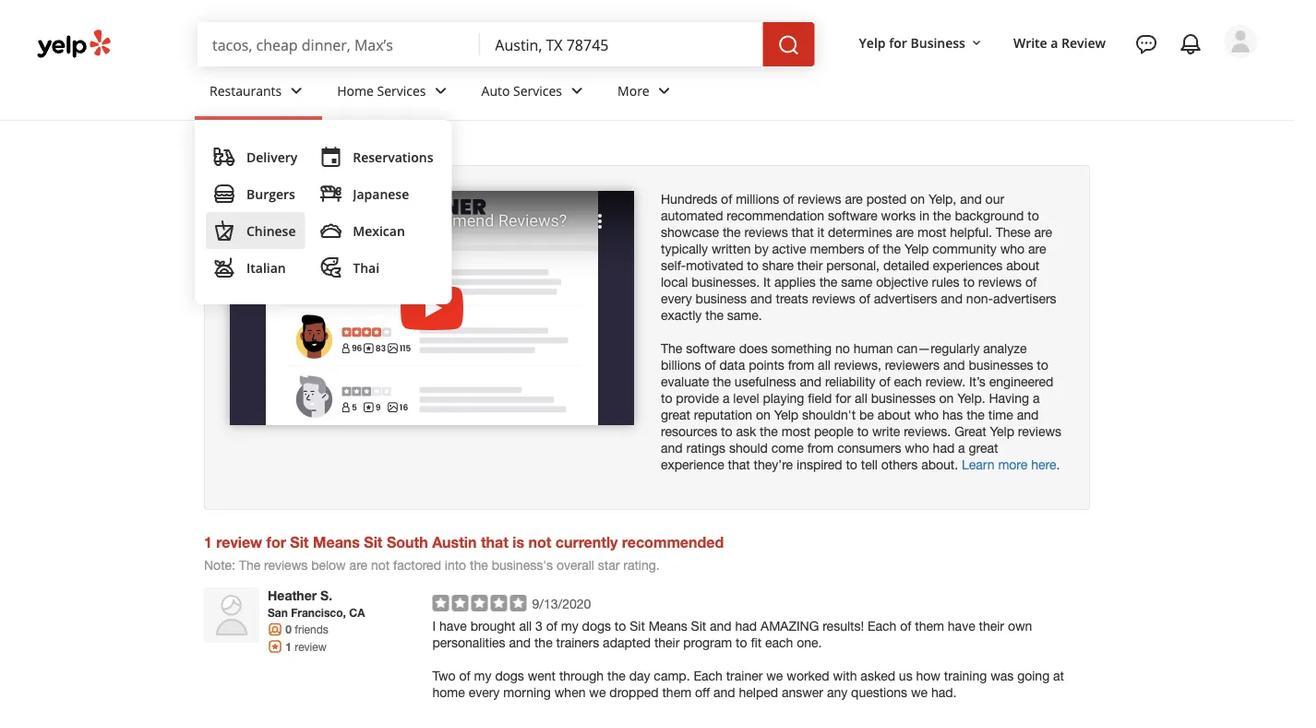Task type: describe. For each thing, give the bounding box(es) containing it.
heather s. image
[[204, 588, 259, 643]]

trainer
[[726, 669, 763, 684]]

i
[[432, 619, 436, 634]]

0 vertical spatial businesses
[[969, 358, 1033, 373]]

2 horizontal spatial we
[[911, 685, 928, 700]]

tell
[[861, 457, 878, 472]]

dropped
[[610, 685, 659, 700]]

reviewers
[[885, 358, 940, 373]]

brought
[[470, 619, 515, 634]]

Find text field
[[212, 34, 465, 54]]

s.
[[320, 588, 332, 604]]

of down 'reviews,' on the right bottom of the page
[[879, 374, 890, 389]]

japanese link
[[312, 175, 441, 212]]

field
[[808, 391, 832, 406]]

1 advertisers from the left
[[874, 291, 937, 306]]

others
[[881, 457, 918, 472]]

reviews up non-
[[978, 275, 1022, 290]]

san
[[268, 607, 288, 620]]

24 chinese v2 image
[[213, 220, 235, 242]]

write
[[872, 424, 900, 439]]

are inside 1 review for sit means sit south austin that is not currently recommended note: the reviews below are not factored into the business's overall star rating.
[[349, 558, 367, 573]]

1 review for sit means sit south austin that is not currently recommended note: the reviews below are not factored into the business's overall star rating.
[[204, 533, 724, 573]]

review.
[[926, 374, 966, 389]]

for inside the software does something no human can—regularly analyze billions of data points from all reviews, reviewers and businesses to evaluate the usefulness and reliability of each review. it's engineered to provide a level playing field for all businesses on yelp. having a great reputation on yelp shouldn't be about who has the time and resources to ask the most people to write reviews. great yelp reviews and ratings should come from consumers who had a great experience that they're inspired to tell others about.
[[836, 391, 851, 406]]

can—regularly
[[897, 341, 980, 356]]

sit up adapted
[[630, 619, 645, 634]]

that inside 1 review for sit means sit south austin that is not currently recommended note: the reviews below are not factored into the business's overall star rating.
[[481, 533, 508, 551]]

chinese link
[[206, 212, 305, 249]]

messages image
[[1135, 33, 1157, 55]]

helped
[[739, 685, 778, 700]]

1 vertical spatial great
[[969, 441, 998, 456]]

when
[[555, 685, 586, 700]]

overall
[[557, 558, 594, 573]]

playing
[[763, 391, 804, 406]]

24 burgers v2 image
[[213, 183, 235, 205]]

reviews down same
[[812, 291, 855, 306]]

reviews up it
[[798, 192, 841, 207]]

all inside i have brought all 3 of my dogs to sit means sit and had amazing results! each of them have their own personalities and the trainers adapted their program to fit each one.
[[519, 619, 532, 634]]

2 horizontal spatial their
[[979, 619, 1004, 634]]

level
[[733, 391, 759, 406]]

having
[[989, 391, 1029, 406]]

dogs inside the two of my dogs went through the day camp. each trainer we worked with asked us how training was going at home every morning when we dropped them off and helped answer any questions we had.
[[495, 669, 524, 684]]

means for for
[[313, 533, 360, 551]]

them inside the two of my dogs went through the day camp. each trainer we worked with asked us how training was going at home every morning when we dropped them off and helped answer any questions we had.
[[662, 685, 691, 700]]

provide
[[676, 391, 719, 406]]

and down brought
[[509, 635, 531, 651]]

sit up 'heather'
[[290, 533, 309, 551]]

1 have from the left
[[439, 619, 467, 634]]

1 vertical spatial who
[[914, 407, 939, 423]]

business
[[911, 34, 965, 51]]

my inside the two of my dogs went through the day camp. each trainer we worked with asked us how training was going at home every morning when we dropped them off and helped answer any questions we had.
[[474, 669, 492, 684]]

are right the these
[[1034, 225, 1052, 240]]

that inside the software does something no human can—regularly analyze billions of data points from all reviews, reviewers and businesses to evaluate the usefulness and reliability of each review. it's engineered to provide a level playing field for all businesses on yelp. having a great reputation on yelp shouldn't be about who has the time and resources to ask the most people to write reviews. great yelp reviews and ratings should come from consumers who had a great experience that they're inspired to tell others about.
[[728, 457, 750, 472]]

to down evaluate
[[661, 391, 672, 406]]

active
[[772, 241, 806, 257]]

written
[[712, 241, 751, 257]]

sit up ca
[[364, 533, 383, 551]]

about.
[[921, 457, 958, 472]]

objective
[[876, 275, 928, 290]]

to up engineered
[[1037, 358, 1048, 373]]

the up detailed
[[883, 241, 901, 257]]

people
[[814, 424, 854, 439]]

by
[[754, 241, 769, 257]]

francisco,
[[291, 607, 346, 620]]

the inside the two of my dogs went through the day camp. each trainer we worked with asked us how training was going at home every morning when we dropped them off and helped answer any questions we had.
[[607, 669, 626, 684]]

the up written
[[723, 225, 741, 240]]

showcase
[[661, 225, 719, 240]]

us
[[899, 669, 913, 684]]

to up adapted
[[615, 619, 626, 634]]

1 vertical spatial not
[[371, 558, 390, 573]]

reviews inside 1 review for sit means sit south austin that is not currently recommended note: the reviews below are not factored into the business's overall star rating.
[[264, 558, 308, 573]]

are down the these
[[1028, 241, 1046, 257]]

the down yelp. on the bottom right
[[967, 407, 985, 423]]

thai
[[353, 259, 379, 276]]

business
[[696, 291, 747, 306]]

software inside hundreds of millions of reviews are posted on yelp, and our automated recommendation software works in the background to showcase the reviews that it determines are most helpful. these are typically written by active members of the yelp community who are self-motivated to share their personal, detailed experiences about local businesses. it applies the same objective rules to reviews of every business and treats reviews of advertisers and non-advertisers exactly the same.
[[828, 208, 878, 223]]

and down resources at right bottom
[[661, 441, 683, 456]]

24 chevron down v2 image for home services
[[430, 80, 452, 102]]

personal,
[[826, 258, 880, 273]]

yelp.
[[957, 391, 985, 406]]

1 vertical spatial all
[[855, 391, 867, 406]]

to left tell
[[846, 457, 857, 472]]

none field "find"
[[212, 34, 465, 54]]

of inside the two of my dogs went through the day camp. each trainer we worked with asked us how training was going at home every morning when we dropped them off and helped answer any questions we had.
[[459, 669, 470, 684]]

every inside hundreds of millions of reviews are posted on yelp, and our automated recommendation software works in the background to showcase the reviews that it determines are most helpful. these are typically written by active members of the yelp community who are self-motivated to share their personal, detailed experiences about local businesses. it applies the same objective rules to reviews of every business and treats reviews of advertisers and non-advertisers exactly the same.
[[661, 291, 692, 306]]

9/13/2020
[[532, 597, 591, 612]]

and up program
[[710, 619, 732, 634]]

treats
[[776, 291, 808, 306]]

data
[[720, 358, 745, 373]]

usefulness
[[735, 374, 796, 389]]

to left fit
[[736, 635, 747, 651]]

are down works
[[896, 225, 914, 240]]

consumers
[[837, 441, 901, 456]]

chinese
[[246, 222, 296, 240]]

of up recommendation
[[783, 192, 794, 207]]

posted
[[866, 192, 907, 207]]

of down determines at the top right
[[868, 241, 879, 257]]

time
[[988, 407, 1013, 423]]

about inside hundreds of millions of reviews are posted on yelp, and our automated recommendation software works in the background to showcase the reviews that it determines are most helpful. these are typically written by active members of the yelp community who are self-motivated to share their personal, detailed experiences about local businesses. it applies the same objective rules to reviews of every business and treats reviews of advertisers and non-advertisers exactly the same.
[[1006, 258, 1040, 273]]

share
[[762, 258, 794, 273]]

review
[[1062, 34, 1106, 51]]

it's
[[969, 374, 986, 389]]

be
[[859, 407, 874, 423]]

each inside i have brought all 3 of my dogs to sit means sit and had amazing results! each of them have their own personalities and the trainers adapted their program to fit each one.
[[765, 635, 793, 651]]

reservations
[[353, 148, 433, 166]]

more
[[998, 457, 1028, 472]]

ruby a. image
[[1224, 25, 1257, 58]]

a down the great at bottom
[[958, 441, 965, 456]]

1 for 1 review
[[286, 640, 292, 653]]

to up the these
[[1028, 208, 1039, 223]]

to right back
[[247, 135, 258, 150]]

24 thai v2 image
[[320, 257, 342, 279]]

yelp for business
[[859, 34, 965, 51]]

24 italian v2 image
[[213, 257, 235, 279]]

home services
[[337, 82, 426, 99]]

business's
[[492, 558, 553, 573]]

1 vertical spatial from
[[807, 441, 834, 456]]

austin for for
[[432, 533, 477, 551]]

Near text field
[[495, 34, 748, 54]]

them inside i have brought all 3 of my dogs to sit means sit and had amazing results! each of them have their own personalities and the trainers adapted their program to fit each one.
[[915, 619, 944, 634]]

0 vertical spatial from
[[788, 358, 814, 373]]

come
[[771, 441, 804, 456]]

ca
[[349, 607, 365, 620]]

the down yelp,
[[933, 208, 951, 223]]

3
[[535, 619, 543, 634]]

going
[[1017, 669, 1050, 684]]

are left posted
[[845, 192, 863, 207]]

a up reputation
[[723, 391, 730, 406]]

two of my dogs went through the day camp. each trainer we worked with asked us how training was going at home every morning when we dropped them off and helped answer any questions we had.
[[432, 669, 1064, 700]]

determines
[[828, 225, 892, 240]]

the inside i have brought all 3 of my dogs to sit means sit and had amazing results! each of them have their own personalities and the trainers adapted their program to fit each one.
[[534, 635, 553, 651]]

and down the rules
[[941, 291, 963, 306]]

auto services
[[481, 82, 562, 99]]

for inside 1 review for sit means sit south austin that is not currently recommended note: the reviews below are not factored into the business's overall star rating.
[[266, 533, 286, 551]]

members
[[810, 241, 864, 257]]

reviews.
[[904, 424, 951, 439]]

south for to
[[342, 135, 376, 150]]

16 chevron down v2 image
[[969, 36, 984, 50]]

the right 'ask'
[[760, 424, 778, 439]]

these
[[996, 225, 1031, 240]]

thai link
[[312, 249, 441, 286]]

of up us
[[900, 619, 911, 634]]

with
[[833, 669, 857, 684]]

back
[[214, 135, 243, 150]]

they're
[[754, 457, 793, 472]]

of left data
[[705, 358, 716, 373]]

sit right back
[[262, 135, 277, 150]]

note:
[[204, 558, 235, 573]]

day
[[629, 669, 650, 684]]

self-
[[661, 258, 686, 273]]

sit up 24 sushi v2 image
[[323, 135, 338, 150]]

business categories element
[[195, 66, 1257, 305]]

typically
[[661, 241, 708, 257]]

friends
[[295, 623, 328, 636]]

millions
[[736, 192, 779, 207]]

community
[[933, 241, 997, 257]]

had inside the software does something no human can—regularly analyze billions of data points from all reviews, reviewers and businesses to evaluate the usefulness and reliability of each review. it's engineered to provide a level playing field for all businesses on yelp. having a great reputation on yelp shouldn't be about who has the time and resources to ask the most people to write reviews. great yelp reviews and ratings should come from consumers who had a great experience that they're inspired to tell others about.
[[933, 441, 955, 456]]

more
[[618, 82, 650, 99]]

yelp inside the yelp for business button
[[859, 34, 886, 51]]

learn more here link
[[962, 457, 1056, 472]]

the left same
[[819, 275, 838, 290]]

answer
[[782, 685, 823, 700]]

had inside i have brought all 3 of my dogs to sit means sit and had amazing results! each of them have their own personalities and the trainers adapted their program to fit each one.
[[735, 619, 757, 634]]

points
[[749, 358, 784, 373]]

burgers
[[246, 185, 295, 203]]

none field near
[[495, 34, 748, 54]]

reputation
[[694, 407, 752, 423]]

2 horizontal spatial on
[[939, 391, 954, 406]]

mexican link
[[312, 212, 441, 249]]

to down be
[[857, 424, 869, 439]]

same.
[[727, 308, 762, 323]]

0 vertical spatial all
[[818, 358, 831, 373]]

of left millions
[[721, 192, 732, 207]]

to down experiences
[[963, 275, 975, 290]]

currently
[[555, 533, 618, 551]]

every inside the two of my dogs went through the day camp. each trainer we worked with asked us how training was going at home every morning when we dropped them off and helped answer any questions we had.
[[469, 685, 500, 700]]

and down the "having"
[[1017, 407, 1039, 423]]

0 vertical spatial great
[[661, 407, 690, 423]]



Task type: vqa. For each thing, say whether or not it's contained in the screenshot.
second 24 chevron down v2 image from left
yes



Task type: locate. For each thing, give the bounding box(es) containing it.
software inside the software does something no human can—regularly analyze billions of data points from all reviews, reviewers and businesses to evaluate the usefulness and reliability of each review. it's engineered to provide a level playing field for all businesses on yelp. having a great reputation on yelp shouldn't be about who has the time and resources to ask the most people to write reviews. great yelp reviews and ratings should come from consumers who had a great experience that they're inspired to tell others about.
[[686, 341, 736, 356]]

that inside hundreds of millions of reviews are posted on yelp, and our automated recommendation software works in the background to showcase the reviews that it determines are most helpful. these are typically written by active members of the yelp community who are self-motivated to share their personal, detailed experiences about local businesses. it applies the same objective rules to reviews of every business and treats reviews of advertisers and non-advertisers exactly the same.
[[792, 225, 814, 240]]

south inside 1 review for sit means sit south austin that is not currently recommended note: the reviews below are not factored into the business's overall star rating.
[[387, 533, 428, 551]]

0 horizontal spatial each
[[694, 669, 723, 684]]

1 vertical spatial each
[[694, 669, 723, 684]]

24 chevron down v2 image
[[430, 80, 452, 102], [653, 80, 675, 102]]

businesses.
[[691, 275, 760, 290]]

none field up more
[[495, 34, 748, 54]]

.
[[1056, 457, 1060, 472]]

0 horizontal spatial each
[[765, 635, 793, 651]]

review inside 1 review for sit means sit south austin that is not currently recommended note: the reviews below are not factored into the business's overall star rating.
[[216, 533, 262, 551]]

had up 'about.'
[[933, 441, 955, 456]]

0 vertical spatial 1
[[204, 533, 212, 551]]

more link
[[603, 66, 690, 120]]

their up applies on the top
[[797, 258, 823, 273]]

recommendation
[[727, 208, 824, 223]]

applies
[[774, 275, 816, 290]]

any
[[827, 685, 848, 700]]

0 vertical spatial my
[[561, 619, 578, 634]]

and left our
[[960, 192, 982, 207]]

trainers
[[556, 635, 599, 651]]

has
[[942, 407, 963, 423]]

software up determines at the top right
[[828, 208, 878, 223]]

« back to sit means sit south austin
[[204, 135, 416, 150]]

0 horizontal spatial have
[[439, 619, 467, 634]]

1 24 chevron down v2 image from the left
[[430, 80, 452, 102]]

on down review.
[[939, 391, 954, 406]]

businesses down analyze
[[969, 358, 1033, 373]]

1 horizontal spatial for
[[836, 391, 851, 406]]

services for auto services
[[513, 82, 562, 99]]

we down through
[[589, 685, 606, 700]]

training
[[944, 669, 987, 684]]

write a review
[[1013, 34, 1106, 51]]

0 vertical spatial dogs
[[582, 619, 611, 634]]

south up factored
[[387, 533, 428, 551]]

24 chevron down v2 image inside restaurants link
[[285, 80, 308, 102]]

star
[[598, 558, 620, 573]]

of right 3
[[546, 619, 557, 634]]

the right into
[[470, 558, 488, 573]]

great up learn
[[969, 441, 998, 456]]

each down reviewers
[[894, 374, 922, 389]]

for up 'heather'
[[266, 533, 286, 551]]

24 chevron down v2 image for more
[[653, 80, 675, 102]]

hundreds
[[661, 192, 717, 207]]

to down by
[[747, 258, 759, 273]]

2 none field from the left
[[495, 34, 748, 54]]

user actions element
[[844, 23, 1283, 137]]

reservations link
[[312, 138, 441, 175]]

1 vertical spatial every
[[469, 685, 500, 700]]

2 vertical spatial their
[[654, 635, 680, 651]]

home
[[337, 82, 374, 99]]

one.
[[797, 635, 822, 651]]

means left 24 reservations v2 image
[[281, 135, 319, 150]]

a inside "link"
[[1051, 34, 1058, 51]]

about inside the software does something no human can—regularly analyze billions of data points from all reviews, reviewers and businesses to evaluate the usefulness and reliability of each review. it's engineered to provide a level playing field for all businesses on yelp. having a great reputation on yelp shouldn't be about who has the time and resources to ask the most people to write reviews. great yelp reviews and ratings should come from consumers who had a great experience that they're inspired to tell others about.
[[878, 407, 911, 423]]

0 horizontal spatial all
[[519, 619, 532, 634]]

24 chevron down v2 image right auto services
[[566, 80, 588, 102]]

for down reliability
[[836, 391, 851, 406]]

1 vertical spatial on
[[939, 391, 954, 406]]

24 mexican v2 image
[[320, 220, 342, 242]]

the inside 1 review for sit means sit south austin that is not currently recommended note: the reviews below are not factored into the business's overall star rating.
[[239, 558, 260, 573]]

services right auto
[[513, 82, 562, 99]]

24 chevron down v2 image
[[285, 80, 308, 102], [566, 80, 588, 102]]

1 horizontal spatial had
[[933, 441, 955, 456]]

reviews inside the software does something no human can—regularly analyze billions of data points from all reviews, reviewers and businesses to evaluate the usefulness and reliability of each review. it's engineered to provide a level playing field for all businesses on yelp. having a great reputation on yelp shouldn't be about who has the time and resources to ask the most people to write reviews. great yelp reviews and ratings should come from consumers who had a great experience that they're inspired to tell others about.
[[1018, 424, 1061, 439]]

questions
[[851, 685, 907, 700]]

inspired
[[797, 457, 842, 472]]

0 vertical spatial who
[[1000, 241, 1025, 257]]

own
[[1008, 619, 1032, 634]]

of right two
[[459, 669, 470, 684]]

italian
[[246, 259, 286, 276]]

who up 'reviews.' at the right
[[914, 407, 939, 423]]

2 vertical spatial on
[[756, 407, 771, 423]]

of
[[721, 192, 732, 207], [783, 192, 794, 207], [868, 241, 879, 257], [1025, 275, 1037, 290], [859, 291, 870, 306], [705, 358, 716, 373], [879, 374, 890, 389], [546, 619, 557, 634], [900, 619, 911, 634], [459, 669, 470, 684]]

0 vertical spatial software
[[828, 208, 878, 223]]

on inside hundreds of millions of reviews are posted on yelp, and our automated recommendation software works in the background to showcase the reviews that it determines are most helpful. these are typically written by active members of the yelp community who are self-motivated to share their personal, detailed experiences about local businesses. it applies the same objective rules to reviews of every business and treats reviews of advertisers and non-advertisers exactly the same.
[[910, 192, 925, 207]]

1 horizontal spatial none field
[[495, 34, 748, 54]]

1 horizontal spatial 24 chevron down v2 image
[[653, 80, 675, 102]]

24 chevron down v2 image right more
[[653, 80, 675, 102]]

each right results!
[[868, 619, 897, 634]]

0 vertical spatial on
[[910, 192, 925, 207]]

delivery
[[246, 148, 297, 166]]

0 vertical spatial each
[[868, 619, 897, 634]]

24 delivery v2 image
[[213, 146, 235, 168]]

means up below
[[313, 533, 360, 551]]

0 horizontal spatial most
[[782, 424, 810, 439]]

menu containing delivery
[[195, 120, 452, 305]]

my
[[561, 619, 578, 634], [474, 669, 492, 684]]

great up resources at right bottom
[[661, 407, 690, 423]]

billions
[[661, 358, 701, 373]]

1 vertical spatial means
[[313, 533, 360, 551]]

0 horizontal spatial that
[[481, 533, 508, 551]]

austin up into
[[432, 533, 477, 551]]

most down in
[[917, 225, 946, 240]]

1 vertical spatial dogs
[[495, 669, 524, 684]]

0 vertical spatial them
[[915, 619, 944, 634]]

review down friends
[[295, 640, 327, 653]]

0 horizontal spatial none field
[[212, 34, 465, 54]]

went
[[528, 669, 556, 684]]

24 chevron down v2 image for auto services
[[566, 80, 588, 102]]

about down the these
[[1006, 258, 1040, 273]]

0 horizontal spatial on
[[756, 407, 771, 423]]

human
[[854, 341, 893, 356]]

great
[[661, 407, 690, 423], [969, 441, 998, 456]]

dogs up the trainers
[[582, 619, 611, 634]]

dogs up morning
[[495, 669, 524, 684]]

0 vertical spatial had
[[933, 441, 955, 456]]

and
[[960, 192, 982, 207], [750, 291, 772, 306], [941, 291, 963, 306], [943, 358, 965, 373], [800, 374, 821, 389], [1017, 407, 1039, 423], [661, 441, 683, 456], [710, 619, 732, 634], [509, 635, 531, 651], [713, 685, 735, 700]]

0 horizontal spatial we
[[589, 685, 606, 700]]

1 horizontal spatial software
[[828, 208, 878, 223]]

1 services from the left
[[377, 82, 426, 99]]

them up how
[[915, 619, 944, 634]]

automated
[[661, 208, 723, 223]]

and down it
[[750, 291, 772, 306]]

1 horizontal spatial on
[[910, 192, 925, 207]]

0 vertical spatial not
[[528, 533, 551, 551]]

japanese
[[353, 185, 409, 203]]

here
[[1031, 457, 1056, 472]]

factored
[[393, 558, 441, 573]]

0 horizontal spatial austin
[[380, 135, 416, 150]]

dogs
[[582, 619, 611, 634], [495, 669, 524, 684]]

0 horizontal spatial software
[[686, 341, 736, 356]]

that down should
[[728, 457, 750, 472]]

1 horizontal spatial services
[[513, 82, 562, 99]]

south
[[342, 135, 376, 150], [387, 533, 428, 551]]

0 horizontal spatial every
[[469, 685, 500, 700]]

the down business
[[705, 308, 724, 323]]

who down the these
[[1000, 241, 1025, 257]]

yelp left business
[[859, 34, 886, 51]]

to down reputation
[[721, 424, 732, 439]]

0 horizontal spatial review
[[216, 533, 262, 551]]

the down data
[[713, 374, 731, 389]]

24 sushi v2 image
[[320, 183, 342, 205]]

2 have from the left
[[948, 619, 975, 634]]

auto services link
[[467, 66, 603, 120]]

yelp inside hundreds of millions of reviews are posted on yelp, and our automated recommendation software works in the background to showcase the reviews that it determines are most helpful. these are typically written by active members of the yelp community who are self-motivated to share their personal, detailed experiences about local businesses. it applies the same objective rules to reviews of every business and treats reviews of advertisers and non-advertisers exactly the same.
[[905, 241, 929, 257]]

1 vertical spatial most
[[782, 424, 810, 439]]

dogs inside i have brought all 3 of my dogs to sit means sit and had amazing results! each of them have their own personalities and the trainers adapted their program to fit each one.
[[582, 619, 611, 634]]

the up "billions"
[[661, 341, 682, 356]]

yelp down time
[[990, 424, 1014, 439]]

review
[[216, 533, 262, 551], [295, 640, 327, 653]]

exactly
[[661, 308, 702, 323]]

0 horizontal spatial my
[[474, 669, 492, 684]]

1
[[204, 533, 212, 551], [286, 640, 292, 653]]

most inside hundreds of millions of reviews are posted on yelp, and our automated recommendation software works in the background to showcase the reviews that it determines are most helpful. these are typically written by active members of the yelp community who are self-motivated to share their personal, detailed experiences about local businesses. it applies the same objective rules to reviews of every business and treats reviews of advertisers and non-advertisers exactly the same.
[[917, 225, 946, 240]]

2 advertisers from the left
[[993, 291, 1056, 306]]

1 horizontal spatial every
[[661, 291, 692, 306]]

no
[[835, 341, 850, 356]]

fit
[[751, 635, 762, 651]]

advertisers down objective
[[874, 291, 937, 306]]

0 vertical spatial that
[[792, 225, 814, 240]]

review for 1 review
[[295, 640, 327, 653]]

non-
[[966, 291, 993, 306]]

south right 24 reservations v2 image
[[342, 135, 376, 150]]

we down how
[[911, 685, 928, 700]]

1 inside 1 review for sit means sit south austin that is not currently recommended note: the reviews below are not factored into the business's overall star rating.
[[204, 533, 212, 551]]

not
[[528, 533, 551, 551], [371, 558, 390, 573]]

my inside i have brought all 3 of my dogs to sit means sit and had amazing results! each of them have their own personalities and the trainers adapted their program to fit each one.
[[561, 619, 578, 634]]

have right i
[[439, 619, 467, 634]]

who down 'reviews.' at the right
[[905, 441, 929, 456]]

most inside the software does something no human can—regularly analyze billions of data points from all reviews, reviewers and businesses to evaluate the usefulness and reliability of each review. it's engineered to provide a level playing field for all businesses on yelp. having a great reputation on yelp shouldn't be about who has the time and resources to ask the most people to write reviews. great yelp reviews and ratings should come from consumers who had a great experience that they're inspired to tell others about.
[[782, 424, 810, 439]]

0 horizontal spatial not
[[371, 558, 390, 573]]

none field up 'home'
[[212, 34, 465, 54]]

1 vertical spatial south
[[387, 533, 428, 551]]

2 vertical spatial for
[[266, 533, 286, 551]]

1 horizontal spatial dogs
[[582, 619, 611, 634]]

the inside the software does something no human can—regularly analyze billions of data points from all reviews, reviewers and businesses to evaluate the usefulness and reliability of each review. it's engineered to provide a level playing field for all businesses on yelp. having a great reputation on yelp shouldn't be about who has the time and resources to ask the most people to write reviews. great yelp reviews and ratings should come from consumers who had a great experience that they're inspired to tell others about.
[[661, 341, 682, 356]]

is
[[513, 533, 524, 551]]

something
[[771, 341, 832, 356]]

a right write
[[1051, 34, 1058, 51]]

from up "inspired" at the bottom right of page
[[807, 441, 834, 456]]

0 vertical spatial review
[[216, 533, 262, 551]]

0 horizontal spatial advertisers
[[874, 291, 937, 306]]

austin down home services link
[[380, 135, 416, 150]]

austin for to
[[380, 135, 416, 150]]

1 vertical spatial 1
[[286, 640, 292, 653]]

1 vertical spatial about
[[878, 407, 911, 423]]

1 horizontal spatial that
[[728, 457, 750, 472]]

helpful.
[[950, 225, 992, 240]]

their inside hundreds of millions of reviews are posted on yelp, and our automated recommendation software works in the background to showcase the reviews that it determines are most helpful. these are typically written by active members of the yelp community who are self-motivated to share their personal, detailed experiences about local businesses. it applies the same objective rules to reviews of every business and treats reviews of advertisers and non-advertisers exactly the same.
[[797, 258, 823, 273]]

every down local
[[661, 291, 692, 306]]

and up review.
[[943, 358, 965, 373]]

1 vertical spatial their
[[979, 619, 1004, 634]]

through
[[559, 669, 604, 684]]

1 horizontal spatial 24 chevron down v2 image
[[566, 80, 588, 102]]

means inside 1 review for sit means sit south austin that is not currently recommended note: the reviews below are not factored into the business's overall star rating.
[[313, 533, 360, 551]]

and up the field
[[800, 374, 821, 389]]

1 horizontal spatial the
[[661, 341, 682, 356]]

that left it
[[792, 225, 814, 240]]

0 vertical spatial every
[[661, 291, 692, 306]]

reliability
[[825, 374, 876, 389]]

of down the these
[[1025, 275, 1037, 290]]

1 24 chevron down v2 image from the left
[[285, 80, 308, 102]]

1 vertical spatial software
[[686, 341, 736, 356]]

1 vertical spatial had
[[735, 619, 757, 634]]

in
[[919, 208, 929, 223]]

hundreds of millions of reviews are posted on yelp, and our automated recommendation software works in the background to showcase the reviews that it determines are most helpful. these are typically written by active members of the yelp community who are self-motivated to share their personal, detailed experiences about local businesses. it applies the same objective rules to reviews of every business and treats reviews of advertisers and non-advertisers exactly the same.
[[661, 192, 1056, 323]]

yelp down 'playing'
[[774, 407, 799, 423]]

have up training
[[948, 619, 975, 634]]

0 horizontal spatial their
[[654, 635, 680, 651]]

my down personalities
[[474, 669, 492, 684]]

camp.
[[654, 669, 690, 684]]

1 horizontal spatial my
[[561, 619, 578, 634]]

them
[[915, 619, 944, 634], [662, 685, 691, 700]]

all
[[818, 358, 831, 373], [855, 391, 867, 406], [519, 619, 532, 634]]

our
[[985, 192, 1004, 207]]

24 chevron down v2 image inside home services link
[[430, 80, 452, 102]]

0 friends
[[286, 623, 328, 636]]

reviews up by
[[744, 225, 788, 240]]

had.
[[931, 685, 957, 700]]

2 services from the left
[[513, 82, 562, 99]]

2 vertical spatial means
[[649, 619, 687, 634]]

24 chevron down v2 image right 'restaurants'
[[285, 80, 308, 102]]

not left factored
[[371, 558, 390, 573]]

and inside the two of my dogs went through the day camp. each trainer we worked with asked us how training was going at home every morning when we dropped them off and helped answer any questions we had.
[[713, 685, 735, 700]]

means inside i have brought all 3 of my dogs to sit means sit and had amazing results! each of them have their own personalities and the trainers adapted their program to fit each one.
[[649, 619, 687, 634]]

24 chevron down v2 image inside the auto services link
[[566, 80, 588, 102]]

2 vertical spatial who
[[905, 441, 929, 456]]

1 horizontal spatial all
[[818, 358, 831, 373]]

2 horizontal spatial for
[[889, 34, 907, 51]]

it
[[817, 225, 824, 240]]

0 horizontal spatial them
[[662, 685, 691, 700]]

0 horizontal spatial about
[[878, 407, 911, 423]]

each inside i have brought all 3 of my dogs to sit means sit and had amazing results! each of them have their own personalities and the trainers adapted their program to fit each one.
[[868, 619, 897, 634]]

heather
[[268, 588, 317, 604]]

every right home
[[469, 685, 500, 700]]

2 horizontal spatial all
[[855, 391, 867, 406]]

my up the trainers
[[561, 619, 578, 634]]

had
[[933, 441, 955, 456], [735, 619, 757, 634]]

1 vertical spatial businesses
[[871, 391, 936, 406]]

0 horizontal spatial great
[[661, 407, 690, 423]]

all left 3
[[519, 619, 532, 634]]

None search field
[[198, 22, 818, 66]]

1 down 0
[[286, 640, 292, 653]]

0 vertical spatial most
[[917, 225, 946, 240]]

amazing
[[761, 619, 819, 634]]

1 horizontal spatial them
[[915, 619, 944, 634]]

2 24 chevron down v2 image from the left
[[653, 80, 675, 102]]

1 horizontal spatial their
[[797, 258, 823, 273]]

a down engineered
[[1033, 391, 1040, 406]]

restaurants link
[[195, 66, 322, 120]]

2 24 chevron down v2 image from the left
[[566, 80, 588, 102]]

austin inside 1 review for sit means sit south austin that is not currently recommended note: the reviews below are not factored into the business's overall star rating.
[[432, 533, 477, 551]]

1 vertical spatial that
[[728, 457, 750, 472]]

notifications image
[[1180, 33, 1202, 55]]

0 vertical spatial their
[[797, 258, 823, 273]]

0 horizontal spatial 24 chevron down v2 image
[[285, 80, 308, 102]]

their left the own
[[979, 619, 1004, 634]]

1 horizontal spatial great
[[969, 441, 998, 456]]

0 vertical spatial each
[[894, 374, 922, 389]]

menu
[[195, 120, 452, 305]]

recommended
[[622, 533, 724, 551]]

for inside button
[[889, 34, 907, 51]]

who
[[1000, 241, 1025, 257], [914, 407, 939, 423], [905, 441, 929, 456]]

0 vertical spatial about
[[1006, 258, 1040, 273]]

0 horizontal spatial 1
[[204, 533, 212, 551]]

0 vertical spatial the
[[661, 341, 682, 356]]

0 horizontal spatial businesses
[[871, 391, 936, 406]]

are right below
[[349, 558, 367, 573]]

reviews up the here
[[1018, 424, 1061, 439]]

1 horizontal spatial each
[[894, 374, 922, 389]]

of down same
[[859, 291, 870, 306]]

1 horizontal spatial 1
[[286, 640, 292, 653]]

heather s. san francisco, ca
[[268, 588, 365, 620]]

0 vertical spatial south
[[342, 135, 376, 150]]

services for home services
[[377, 82, 426, 99]]

businesses down reviewers
[[871, 391, 936, 406]]

24 chevron down v2 image left auto
[[430, 80, 452, 102]]

0 horizontal spatial 24 chevron down v2 image
[[430, 80, 452, 102]]

1 for 1 review for sit means sit south austin that is not currently recommended note: the reviews below are not factored into the business's overall star rating.
[[204, 533, 212, 551]]

learn
[[962, 457, 995, 472]]

advertisers up analyze
[[993, 291, 1056, 306]]

None field
[[212, 34, 465, 54], [495, 34, 748, 54]]

search image
[[778, 34, 800, 56]]

their up camp.
[[654, 635, 680, 651]]

sit up program
[[691, 619, 706, 634]]

each inside the two of my dogs went through the day camp. each trainer we worked with asked us how training was going at home every morning when we dropped them off and helped answer any questions we had.
[[694, 669, 723, 684]]

the inside 1 review for sit means sit south austin that is not currently recommended note: the reviews below are not factored into the business's overall star rating.
[[470, 558, 488, 573]]

each inside the software does something no human can—regularly analyze billions of data points from all reviews, reviewers and businesses to evaluate the usefulness and reliability of each review. it's engineered to provide a level playing field for all businesses on yelp. having a great reputation on yelp shouldn't be about who has the time and resources to ask the most people to write reviews. great yelp reviews and ratings should come from consumers who had a great experience that they're inspired to tell others about.
[[894, 374, 922, 389]]

restaurants
[[210, 82, 282, 99]]

menu inside business categories element
[[195, 120, 452, 305]]

24 chevron down v2 image inside more link
[[653, 80, 675, 102]]

review up the note:
[[216, 533, 262, 551]]

1 vertical spatial the
[[239, 558, 260, 573]]

0 vertical spatial austin
[[380, 135, 416, 150]]

who inside hundreds of millions of reviews are posted on yelp, and our automated recommendation software works in the background to showcase the reviews that it determines are most helpful. these are typically written by active members of the yelp community who are self-motivated to share their personal, detailed experiences about local businesses. it applies the same objective rules to reviews of every business and treats reviews of advertisers and non-advertisers exactly the same.
[[1000, 241, 1025, 257]]

works
[[881, 208, 916, 223]]

home
[[432, 685, 465, 700]]

south for for
[[387, 533, 428, 551]]

1 vertical spatial them
[[662, 685, 691, 700]]

1 horizontal spatial review
[[295, 640, 327, 653]]

analyze
[[983, 341, 1027, 356]]

experience
[[661, 457, 724, 472]]

1 vertical spatial austin
[[432, 533, 477, 551]]

1 horizontal spatial we
[[766, 669, 783, 684]]

1 horizontal spatial about
[[1006, 258, 1040, 273]]

1 none field from the left
[[212, 34, 465, 54]]

24 reservations v2 image
[[320, 146, 342, 168]]

means
[[281, 135, 319, 150], [313, 533, 360, 551], [649, 619, 687, 634]]

means for to
[[281, 135, 319, 150]]

about up write
[[878, 407, 911, 423]]

1 horizontal spatial advertisers
[[993, 291, 1056, 306]]

1 horizontal spatial not
[[528, 533, 551, 551]]

1 vertical spatial for
[[836, 391, 851, 406]]

1 up the note:
[[204, 533, 212, 551]]

review for 1 review for sit means sit south austin that is not currently recommended note: the reviews below are not factored into the business's overall star rating.
[[216, 533, 262, 551]]

24 chevron down v2 image for restaurants
[[285, 80, 308, 102]]

software
[[828, 208, 878, 223], [686, 341, 736, 356]]

them down camp.
[[662, 685, 691, 700]]

the right the note:
[[239, 558, 260, 573]]

services right 'home'
[[377, 82, 426, 99]]

background
[[955, 208, 1024, 223]]

1 review
[[286, 640, 327, 653]]

each
[[868, 619, 897, 634], [694, 669, 723, 684]]

rules
[[932, 275, 960, 290]]

off
[[695, 685, 710, 700]]

5.0 star rating image
[[432, 595, 527, 612]]

services
[[377, 82, 426, 99], [513, 82, 562, 99]]

from down something
[[788, 358, 814, 373]]

at
[[1053, 669, 1064, 684]]

1 vertical spatial my
[[474, 669, 492, 684]]



